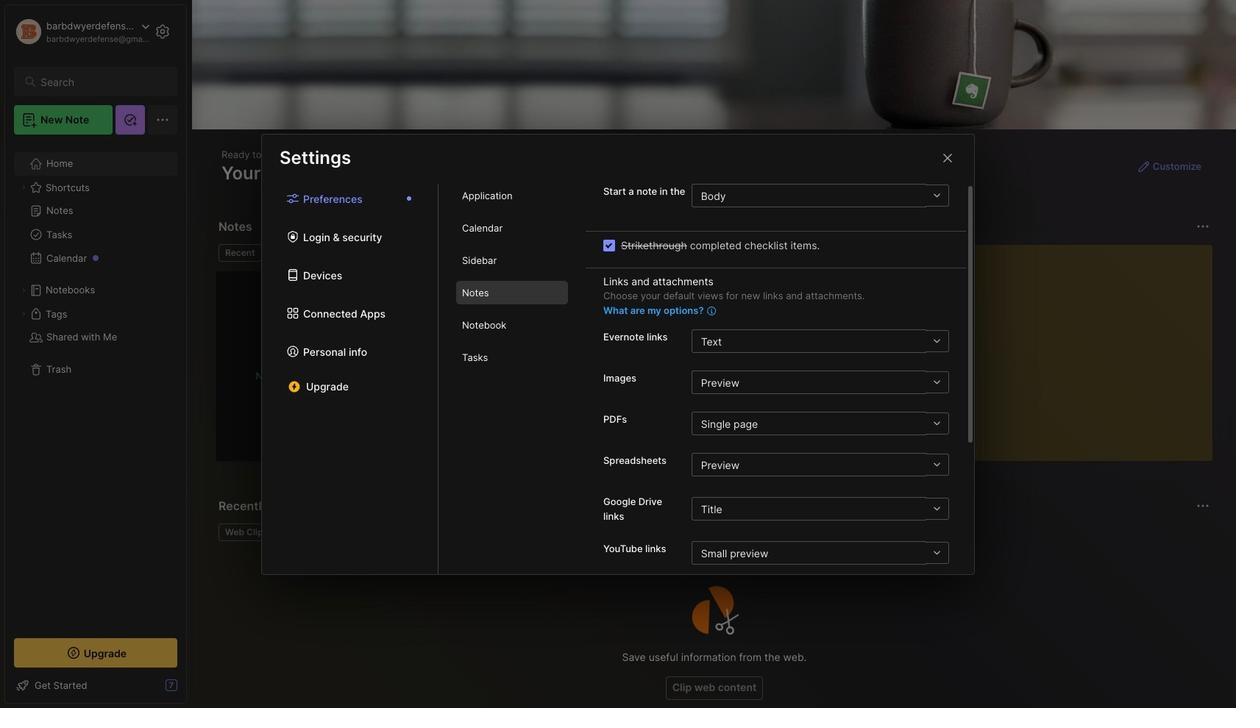 Task type: locate. For each thing, give the bounding box(es) containing it.
tab
[[456, 184, 568, 207], [456, 216, 568, 240], [219, 244, 262, 262], [268, 244, 327, 262], [456, 249, 568, 272], [456, 281, 568, 305], [456, 313, 568, 337], [456, 346, 568, 369], [219, 524, 275, 542]]

expand notebooks image
[[19, 286, 28, 295]]

Start writing… text field
[[905, 245, 1212, 450]]

Select30 checkbox
[[603, 240, 615, 251]]

Choose default view option for YouTube links field
[[691, 542, 949, 565]]

tree inside main element
[[5, 143, 186, 625]]

tree
[[5, 143, 186, 625]]

Start a new note in the body or title. field
[[691, 184, 949, 207]]

Choose default view option for Spreadsheets field
[[691, 453, 949, 477]]

tab list
[[262, 184, 439, 574], [439, 184, 586, 574], [219, 244, 869, 262]]

settings image
[[154, 23, 171, 40]]

main element
[[0, 0, 191, 709]]

None search field
[[40, 73, 164, 91]]



Task type: describe. For each thing, give the bounding box(es) containing it.
expand tags image
[[19, 310, 28, 319]]

Choose default view option for Evernote links field
[[691, 330, 949, 353]]

Choose default view option for PDFs field
[[691, 412, 949, 436]]

close image
[[939, 149, 957, 167]]

none search field inside main element
[[40, 73, 164, 91]]

Choose default view option for Google Drive links field
[[691, 497, 949, 521]]

Search text field
[[40, 75, 164, 89]]

Choose default view option for Images field
[[691, 371, 949, 394]]



Task type: vqa. For each thing, say whether or not it's contained in the screenshot.
Located in's  input text field
no



